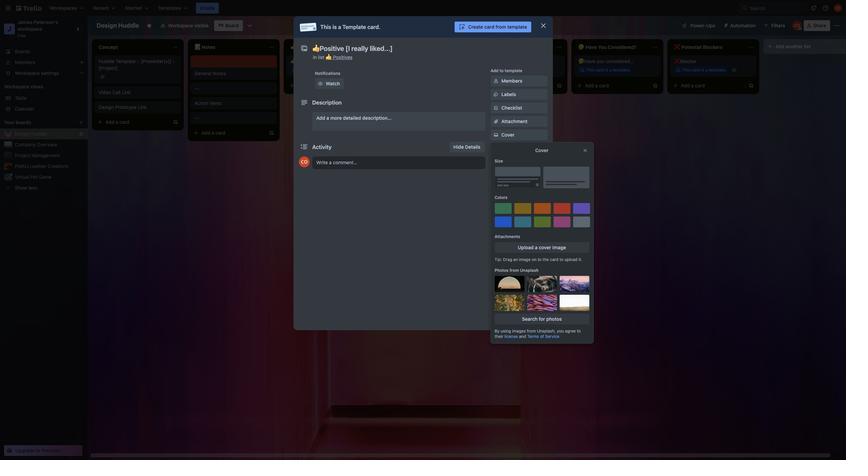 Task type: vqa. For each thing, say whether or not it's contained in the screenshot.
Market
no



Task type: locate. For each thing, give the bounding box(es) containing it.
1 vertical spatial christina overa (christinaovera) image
[[299, 157, 310, 168]]

1 horizontal spatial design huddle
[[97, 22, 139, 29]]

sm image for checklist
[[493, 105, 500, 112]]

the
[[543, 257, 549, 263]]

0 vertical spatial image
[[553, 245, 566, 251]]

management
[[32, 153, 60, 158]]

create from template… image for add a card button below action items link
[[269, 130, 274, 136]]

of
[[540, 335, 544, 340]]

add a card for add a card button underneath 🤔have you considered... link
[[585, 83, 609, 89]]

add a card button down action items link
[[191, 128, 266, 139]]

1 horizontal spatial share button
[[804, 20, 831, 31]]

0 vertical spatial power-ups
[[691, 23, 716, 28]]

huddle up "[project]"
[[99, 58, 114, 64]]

Board name text field
[[93, 20, 143, 31]]

-- link up action items link
[[195, 85, 273, 92]]

0 vertical spatial --
[[195, 85, 199, 91]]

0 vertical spatial you
[[597, 58, 605, 64]]

--
[[195, 85, 199, 91], [195, 115, 199, 121]]

table
[[15, 95, 27, 101]]

create
[[200, 5, 215, 11], [468, 24, 483, 30]]

customize views image
[[246, 22, 253, 29]]

sm image inside copy link
[[493, 254, 500, 261]]

members down boards
[[15, 59, 35, 65]]

members link down boards
[[0, 57, 88, 68]]

2 sm image from the top
[[493, 91, 500, 98]]

boards
[[16, 120, 31, 125]]

0 vertical spatial cover
[[502, 132, 515, 138]]

template. down 👍positive [i really liked...] link
[[325, 68, 343, 73]]

template. down ❌blocker link
[[709, 68, 727, 73]]

template. for ❌blocker
[[709, 68, 727, 73]]

4 template. from the left
[[709, 68, 727, 73]]

1 vertical spatial create
[[468, 24, 483, 30]]

sm image down tip: drag an image on to the card to upload it.
[[538, 268, 545, 274]]

1 vertical spatial design
[[99, 104, 114, 110]]

cover down cover link
[[536, 148, 549, 153]]

workspace visible
[[168, 23, 209, 28]]

1 vertical spatial link
[[138, 104, 147, 110]]

workspace left visible
[[168, 23, 193, 28]]

watch button
[[315, 78, 344, 89]]

this card is a template. up labels
[[491, 68, 535, 73]]

1 horizontal spatial cover
[[536, 148, 549, 153]]

sm image for members
[[493, 78, 500, 84]]

template down an
[[502, 268, 522, 274]]

0 horizontal spatial share
[[502, 312, 515, 317]]

is down ❌blocker link
[[701, 68, 705, 73]]

positives
[[333, 54, 353, 60]]

cover down the attachment
[[502, 132, 515, 138]]

1 vertical spatial list
[[318, 54, 325, 60]]

1 horizontal spatial list
[[525, 285, 532, 290]]

2 vertical spatial power-
[[512, 186, 528, 192]]

Write a comment text field
[[312, 157, 485, 169]]

2 vertical spatial ups
[[528, 186, 537, 192]]

sm image inside the automation button
[[721, 20, 730, 30]]

show less
[[15, 185, 37, 191]]

button
[[512, 214, 527, 220]]

workspace up table
[[4, 84, 29, 90]]

0 vertical spatial members link
[[0, 57, 88, 68]]

1 vertical spatial design huddle
[[15, 131, 47, 137]]

1 horizontal spatial power-ups
[[691, 23, 716, 28]]

0 vertical spatial list
[[805, 44, 811, 49]]

drag
[[503, 257, 512, 263]]

huddle up company overview
[[31, 131, 47, 137]]

notes:
[[213, 71, 227, 76]]

2 horizontal spatial list
[[805, 44, 811, 49]]

sm image for copy
[[493, 254, 500, 261]]

filters button
[[762, 20, 788, 31]]

automation down search icon
[[730, 23, 756, 28]]

christina overa (christinaovera) image
[[834, 4, 842, 12], [299, 157, 310, 168]]

list right the another
[[805, 44, 811, 49]]

create inside button
[[200, 5, 215, 11]]

filters
[[772, 23, 786, 28]]

1 horizontal spatial hide
[[502, 285, 512, 290]]

0 vertical spatial ups
[[707, 23, 716, 28]]

[presenter(s)]
[[141, 58, 171, 64]]

sm image for move
[[493, 241, 500, 247]]

0 vertical spatial template
[[508, 24, 527, 30]]

2 vertical spatial huddle
[[31, 131, 47, 137]]

virtual pet game link
[[15, 174, 84, 181]]

hide left details
[[454, 144, 464, 150]]

1 horizontal spatial image
[[553, 245, 566, 251]]

design
[[97, 22, 117, 29], [99, 104, 114, 110], [15, 131, 30, 137]]

2 vertical spatial list
[[525, 285, 532, 290]]

1 vertical spatial image
[[519, 257, 531, 263]]

link right "call" at left top
[[122, 90, 131, 95]]

0 horizontal spatial members link
[[0, 57, 88, 68]]

to inside by using images from unsplash, you agree to their
[[577, 329, 581, 334]]

1 vertical spatial share button
[[491, 309, 548, 320]]

template inside huddle template :: [presenter(s)] - [project]
[[116, 58, 136, 64]]

1 horizontal spatial members link
[[491, 76, 548, 87]]

0 vertical spatial automation
[[730, 23, 756, 28]]

0 horizontal spatial cover
[[502, 132, 515, 138]]

0 horizontal spatial design huddle
[[15, 131, 47, 137]]

this card is a template. down ❌blocker link
[[683, 68, 727, 73]]

1 horizontal spatial power-
[[512, 186, 528, 192]]

size
[[495, 159, 503, 164]]

list inside button
[[805, 44, 811, 49]]

your
[[4, 120, 14, 125]]

unsplash
[[520, 268, 539, 273]]

sm image inside hide from list link
[[493, 284, 500, 291]]

4 this card is a template. from the left
[[683, 68, 727, 73]]

sm image down actions
[[493, 241, 500, 247]]

1 horizontal spatial christina overa (christinaovera) image
[[834, 4, 842, 12]]

template inside button
[[508, 24, 527, 30]]

ups up figma
[[505, 163, 513, 168]]

0 vertical spatial power-
[[691, 23, 707, 28]]

is
[[333, 24, 337, 30], [318, 68, 321, 73], [509, 68, 513, 73], [605, 68, 609, 73], [701, 68, 705, 73]]

is for 🤔have you considered...
[[605, 68, 609, 73]]

template left ::
[[116, 58, 136, 64]]

their
[[495, 335, 504, 340]]

0 horizontal spatial huddle
[[31, 131, 47, 137]]

0 horizontal spatial power-
[[491, 163, 505, 168]]

this for ❌blocker
[[683, 68, 691, 73]]

1 horizontal spatial huddle
[[99, 58, 114, 64]]

list for hide from list
[[525, 285, 532, 290]]

sm image left checklist
[[493, 105, 500, 112]]

colors
[[495, 195, 508, 200]]

template. for 🤔have you considered...
[[613, 68, 631, 73]]

sm image inside template button
[[538, 268, 545, 274]]

0 horizontal spatial you
[[557, 329, 564, 334]]

1 vertical spatial hide
[[502, 285, 512, 290]]

design huddle link
[[15, 131, 76, 138]]

1 vertical spatial workspace
[[4, 84, 29, 90]]

sm image left "watch"
[[317, 80, 324, 87]]

sm image inside checklist link
[[493, 105, 500, 112]]

design huddle
[[97, 22, 139, 29], [15, 131, 47, 137]]

this for 👍positive [i really liked...]
[[299, 68, 307, 73]]

sm image inside cover link
[[493, 132, 500, 139]]

- inside huddle template :: [presenter(s)] - [project]
[[173, 58, 175, 64]]

agree
[[565, 329, 576, 334]]

create inside button
[[468, 24, 483, 30]]

workspace for workspace visible
[[168, 23, 193, 28]]

1 horizontal spatial you
[[597, 58, 605, 64]]

1 vertical spatial you
[[557, 329, 564, 334]]

primary element
[[0, 0, 846, 16]]

0 horizontal spatial link
[[122, 90, 131, 95]]

link down video call link link
[[138, 104, 147, 110]]

a inside upload a cover image button
[[535, 245, 538, 251]]

2 -- from the top
[[195, 115, 199, 121]]

sm image inside delete link
[[493, 298, 500, 304]]

0 horizontal spatial ups
[[505, 163, 513, 168]]

details
[[465, 144, 481, 150]]

power- inside button
[[691, 23, 707, 28]]

service
[[545, 335, 560, 340]]

create from template… image for add a card button under ❌blocker link
[[749, 83, 754, 89]]

link for design prototype link
[[138, 104, 147, 110]]

add another list button
[[764, 39, 846, 54]]

this
[[321, 24, 331, 30], [299, 68, 307, 73], [491, 68, 499, 73], [587, 68, 595, 73], [683, 68, 691, 73]]

template. down considered...
[[613, 68, 631, 73]]

1 sm image from the top
[[493, 78, 500, 84]]

considered...
[[606, 58, 634, 64]]

image right cover
[[553, 245, 566, 251]]

sm image right 'power-ups' button
[[721, 20, 730, 30]]

add a card down "design prototype link"
[[105, 119, 129, 125]]

create button
[[196, 3, 219, 14]]

on
[[532, 257, 537, 263]]

1 horizontal spatial share
[[814, 23, 827, 28]]

automation
[[730, 23, 756, 28], [491, 203, 514, 208]]

move link
[[491, 239, 548, 249]]

add a card down 🤔have you considered...
[[585, 83, 609, 89]]

sm image left labels
[[493, 91, 500, 98]]

add a card button down ❌blocker link
[[670, 80, 746, 91]]

1 vertical spatial members
[[502, 78, 523, 84]]

0 horizontal spatial automation
[[491, 203, 514, 208]]

general
[[195, 71, 212, 76]]

card
[[485, 24, 495, 30], [308, 68, 316, 73], [500, 68, 508, 73], [596, 68, 604, 73], [692, 68, 700, 73], [311, 83, 321, 89], [503, 83, 513, 89], [599, 83, 609, 89], [695, 83, 705, 89], [119, 119, 129, 125], [215, 130, 225, 136], [550, 257, 559, 263]]

0 vertical spatial members
[[15, 59, 35, 65]]

0 vertical spatial create
[[200, 5, 215, 11]]

workspace
[[168, 23, 193, 28], [4, 84, 29, 90]]

design huddle left star or unstar board image
[[97, 22, 139, 29]]

automation down colors on the top of page
[[491, 203, 514, 208]]

design for design prototype link link
[[99, 104, 114, 110]]

automation button
[[721, 20, 760, 31]]

huddle
[[118, 22, 139, 29], [99, 58, 114, 64], [31, 131, 47, 137]]

description…
[[362, 115, 392, 121]]

ups inside button
[[707, 23, 716, 28]]

1 horizontal spatial template
[[343, 24, 366, 30]]

-- up action
[[195, 85, 199, 91]]

add power-ups
[[502, 186, 537, 192]]

share button down delete link
[[491, 309, 548, 320]]

template inside button
[[502, 268, 522, 274]]

open information menu image
[[823, 5, 830, 11]]

0 vertical spatial design huddle
[[97, 22, 139, 29]]

is down 🤔have you considered...
[[605, 68, 609, 73]]

general notes: link
[[195, 70, 273, 77]]

hide for hide details
[[454, 144, 464, 150]]

a inside add a more detailed description… link
[[327, 115, 329, 121]]

and
[[519, 335, 526, 340]]

template button
[[491, 266, 548, 276]]

1 horizontal spatial link
[[138, 104, 147, 110]]

is up labels
[[509, 68, 513, 73]]

upload
[[518, 245, 534, 251]]

-- link down action items link
[[195, 115, 273, 122]]

share button
[[804, 20, 831, 31], [491, 309, 548, 320]]

sm image left delete
[[493, 298, 500, 304]]

workspace for workspace views
[[4, 84, 29, 90]]

create from template… image
[[653, 83, 658, 89], [749, 83, 754, 89], [173, 120, 178, 125], [269, 130, 274, 136]]

0 vertical spatial huddle
[[118, 22, 139, 29]]

0 horizontal spatial create
[[200, 5, 215, 11]]

1 vertical spatial --
[[195, 115, 199, 121]]

you right 🤔have
[[597, 58, 605, 64]]

list right [i
[[318, 54, 325, 60]]

photos
[[495, 268, 509, 273]]

sm image
[[493, 78, 500, 84], [493, 91, 500, 98], [493, 268, 500, 274], [493, 284, 500, 291]]

image inside button
[[553, 245, 566, 251]]

1 vertical spatial -- link
[[195, 115, 273, 122]]

members down add to template
[[502, 78, 523, 84]]

template up labels
[[505, 68, 523, 73]]

0 vertical spatial share
[[814, 23, 827, 28]]

4 sm image from the top
[[493, 284, 500, 291]]

huddle left star or unstar board image
[[118, 22, 139, 29]]

0 horizontal spatial template
[[116, 58, 136, 64]]

create for create
[[200, 5, 215, 11]]

2 -- link from the top
[[195, 115, 273, 122]]

detailed
[[343, 115, 361, 121]]

0 horizontal spatial hide
[[454, 144, 464, 150]]

0 vertical spatial link
[[122, 90, 131, 95]]

1 horizontal spatial members
[[502, 78, 523, 84]]

-- down action
[[195, 115, 199, 121]]

sm image left the copy
[[493, 254, 500, 261]]

huddle inside huddle template :: [presenter(s)] - [project]
[[99, 58, 114, 64]]

1 horizontal spatial automation
[[730, 23, 756, 28]]

sm image down tip:
[[493, 268, 500, 274]]

add a card button down 🤔have you considered... link
[[574, 80, 650, 91]]

image for an
[[519, 257, 531, 263]]

sm image up size
[[493, 132, 500, 139]]

2 horizontal spatial ups
[[707, 23, 716, 28]]

this card is a template. down 👍positive [i really liked...]
[[299, 68, 343, 73]]

add a card button
[[287, 80, 362, 91], [478, 80, 554, 91], [574, 80, 650, 91], [670, 80, 746, 91], [95, 117, 170, 128], [191, 128, 266, 139]]

watch
[[326, 81, 340, 87]]

1 vertical spatial share
[[502, 312, 515, 317]]

design for design huddle link on the left of the page
[[15, 131, 30, 137]]

0 horizontal spatial image
[[519, 257, 531, 263]]

hide up delete
[[502, 285, 512, 290]]

template. up the labels link
[[517, 68, 535, 73]]

pwau leather creations link
[[15, 163, 84, 170]]

2 horizontal spatial huddle
[[118, 22, 139, 29]]

create from template… image for add a card button under design prototype link link
[[173, 120, 178, 125]]

sm image inside 'watch' button
[[317, 80, 324, 87]]

1 vertical spatial huddle
[[99, 58, 114, 64]]

1 horizontal spatial workspace
[[168, 23, 193, 28]]

0 vertical spatial workspace
[[168, 23, 193, 28]]

0 horizontal spatial members
[[15, 59, 35, 65]]

3 this card is a template. from the left
[[587, 68, 631, 73]]

workspace inside button
[[168, 23, 193, 28]]

sm image inside template button
[[493, 268, 500, 274]]

2 horizontal spatial template
[[502, 268, 522, 274]]

add a card down ❌blocker
[[681, 83, 705, 89]]

0 horizontal spatial power-ups
[[491, 163, 513, 168]]

share left "show menu" icon at the right top
[[814, 23, 827, 28]]

1 vertical spatial members link
[[491, 76, 548, 87]]

image
[[553, 245, 566, 251], [519, 257, 531, 263]]

to right agree
[[577, 329, 581, 334]]

hide from list
[[502, 285, 532, 290]]

Search field
[[740, 3, 807, 14]]

list
[[805, 44, 811, 49], [318, 54, 325, 60], [525, 285, 532, 290]]

0 vertical spatial design
[[97, 22, 117, 29]]

from
[[496, 24, 506, 30], [510, 268, 519, 273], [513, 285, 524, 290], [527, 329, 536, 334]]

sm image inside the labels link
[[493, 91, 500, 98]]

2 vertical spatial design
[[15, 131, 30, 137]]

template. for 👍positive [i really liked...]
[[325, 68, 343, 73]]

share button down 0 notifications image on the top of page
[[804, 20, 831, 31]]

upgrade to premium
[[16, 448, 61, 454]]

items
[[210, 100, 222, 106]]

1 this card is a template. from the left
[[299, 68, 343, 73]]

christina overa (christinaovera) image
[[793, 21, 802, 30]]

ups up add button button
[[528, 186, 537, 192]]

2 horizontal spatial power-
[[691, 23, 707, 28]]

add a card up labels
[[489, 83, 513, 89]]

members for members link to the right
[[502, 78, 523, 84]]

template left the card. at the left of page
[[343, 24, 366, 30]]

image for cover
[[553, 245, 566, 251]]

1 horizontal spatial create
[[468, 24, 483, 30]]

template.
[[325, 68, 343, 73], [517, 68, 535, 73], [613, 68, 631, 73], [709, 68, 727, 73]]

1 vertical spatial automation
[[491, 203, 514, 208]]

virtual pet game
[[15, 174, 52, 180]]

sm image down add to template
[[493, 78, 500, 84]]

list up delete link
[[525, 285, 532, 290]]

sm image
[[721, 20, 730, 30], [317, 80, 324, 87], [493, 105, 500, 112], [493, 132, 500, 139], [493, 241, 500, 247], [493, 254, 500, 261], [538, 268, 545, 274], [493, 298, 500, 304]]

is for ❌blocker
[[701, 68, 705, 73]]

add a card down items
[[201, 130, 225, 136]]

sm image inside 'move' link
[[493, 241, 500, 247]]

sm image down photos at the right of page
[[493, 284, 500, 291]]

calendar link
[[15, 106, 84, 113]]

None text field
[[309, 43, 532, 55]]

a
[[338, 24, 341, 30], [322, 68, 324, 73], [514, 68, 516, 73], [610, 68, 612, 73], [706, 68, 708, 73], [308, 83, 310, 89], [499, 83, 502, 89], [595, 83, 598, 89], [691, 83, 694, 89], [327, 115, 329, 121], [116, 119, 118, 125], [212, 130, 214, 136], [535, 245, 538, 251]]

you up 'service'
[[557, 329, 564, 334]]

company
[[15, 142, 36, 148]]

members link up the labels link
[[491, 76, 548, 87]]

2 vertical spatial template
[[502, 268, 522, 274]]

terms of service link
[[528, 335, 560, 340]]

company overview
[[15, 142, 57, 148]]

design huddle up company overview
[[15, 131, 47, 137]]

project management link
[[15, 152, 84, 159]]

card inside button
[[485, 24, 495, 30]]

👍
[[326, 54, 332, 60]]

share down delete
[[502, 312, 515, 317]]

image right an
[[519, 257, 531, 263]]

create card from template button
[[455, 22, 531, 32]]

ups left the automation button
[[707, 23, 716, 28]]

you
[[597, 58, 605, 64], [557, 329, 564, 334]]

checklist
[[502, 105, 522, 111]]

call
[[112, 90, 121, 95]]

copy link
[[491, 252, 548, 263]]

0 vertical spatial -- link
[[195, 85, 273, 92]]

template left the close dialog icon
[[508, 24, 527, 30]]

0 vertical spatial hide
[[454, 144, 464, 150]]

add a card down notifications
[[297, 83, 321, 89]]

1 template. from the left
[[325, 68, 343, 73]]

3 sm image from the top
[[493, 268, 500, 274]]

1 vertical spatial template
[[116, 58, 136, 64]]

0 horizontal spatial workspace
[[4, 84, 29, 90]]

is down 👍positive [i really liked...]
[[318, 68, 321, 73]]

using
[[501, 329, 511, 334]]

3 template. from the left
[[613, 68, 631, 73]]

1 -- link from the top
[[195, 85, 273, 92]]

this card is a template. down 🤔have you considered...
[[587, 68, 631, 73]]



Task type: describe. For each thing, give the bounding box(es) containing it.
james
[[18, 19, 32, 25]]

peterson's
[[34, 19, 58, 25]]

2 this card is a template. from the left
[[491, 68, 535, 73]]

1 vertical spatial cover
[[536, 148, 549, 153]]

to up labels
[[500, 68, 504, 73]]

video call link link
[[99, 89, 177, 96]]

add a card button down notifications
[[287, 80, 362, 91]]

is up "in list 👍 positives"
[[333, 24, 337, 30]]

tip:
[[495, 257, 502, 263]]

1 -- from the top
[[195, 85, 199, 91]]

leather
[[30, 164, 46, 169]]

0 vertical spatial christina overa (christinaovera) image
[[834, 4, 842, 12]]

to left upload
[[560, 257, 564, 263]]

hide details link
[[450, 142, 485, 153]]

0 vertical spatial share button
[[804, 20, 831, 31]]

checklist link
[[491, 103, 548, 114]]

from inside button
[[496, 24, 506, 30]]

your boards
[[4, 120, 31, 125]]

create for create card from template
[[468, 24, 483, 30]]

j link
[[4, 24, 15, 34]]

photos
[[547, 317, 562, 322]]

sm image for automation
[[721, 20, 730, 30]]

0 horizontal spatial share button
[[491, 309, 548, 320]]

👍 positives link
[[326, 54, 353, 60]]

power-ups inside button
[[691, 23, 716, 28]]

boards
[[15, 49, 30, 54]]

cover link
[[491, 130, 548, 141]]

upgrade to premium link
[[4, 446, 82, 457]]

add a card for add a card button under ❌blocker link
[[681, 83, 705, 89]]

this card is a template. for 👍positive [i really liked...]
[[299, 68, 343, 73]]

0 notifications image
[[810, 4, 818, 12]]

sm image for template
[[493, 268, 500, 274]]

video
[[99, 90, 111, 95]]

you inside by using images from unsplash, you agree to their
[[557, 329, 564, 334]]

create from template… image for add a card button underneath 🤔have you considered... link
[[653, 83, 658, 89]]

video call link
[[99, 90, 131, 95]]

add a card button up labels
[[478, 80, 554, 91]]

to right on
[[538, 257, 542, 263]]

this for 🤔have you considered...
[[587, 68, 595, 73]]

boards link
[[0, 46, 88, 57]]

really
[[319, 58, 331, 64]]

description
[[312, 100, 342, 106]]

hide from list link
[[491, 282, 548, 293]]

search image
[[742, 5, 748, 11]]

[project]
[[99, 65, 118, 71]]

add a card for add a card button under design prototype link link
[[105, 119, 129, 125]]

game
[[39, 174, 52, 180]]

attachment
[[502, 119, 528, 124]]

calendar
[[15, 106, 34, 112]]

add a more detailed description…
[[316, 115, 392, 121]]

this card is a template. for 🤔have you considered...
[[587, 68, 631, 73]]

1 horizontal spatial ups
[[528, 186, 537, 192]]

license link
[[505, 335, 518, 340]]

create from template… image
[[557, 83, 562, 89]]

0 horizontal spatial list
[[318, 54, 325, 60]]

sm image for hide from list
[[493, 284, 500, 291]]

to right "upgrade" at the left of the page
[[36, 448, 40, 454]]

copy
[[502, 254, 513, 260]]

from inside by using images from unsplash, you agree to their
[[527, 329, 536, 334]]

0 vertical spatial template
[[343, 24, 366, 30]]

list for add another list
[[805, 44, 811, 49]]

your boards with 5 items element
[[4, 119, 68, 127]]

notifications
[[315, 71, 341, 76]]

🤔have
[[579, 58, 596, 64]]

action items link
[[195, 100, 273, 107]]

add to template
[[491, 68, 523, 73]]

show menu image
[[834, 22, 841, 29]]

add board image
[[78, 120, 84, 125]]

creations
[[48, 164, 69, 169]]

free
[[18, 33, 26, 38]]

starred icon image
[[78, 131, 84, 137]]

search for photos
[[522, 317, 562, 322]]

huddle template :: [presenter(s)] - [project]
[[99, 58, 175, 71]]

hide details
[[454, 144, 481, 150]]

1 vertical spatial power-ups
[[491, 163, 513, 168]]

design inside text box
[[97, 22, 117, 29]]

labels link
[[491, 89, 548, 100]]

add a card button down design prototype link link
[[95, 117, 170, 128]]

1 vertical spatial template
[[505, 68, 523, 73]]

huddle inside text box
[[118, 22, 139, 29]]

sm image for delete
[[493, 298, 500, 304]]

1 vertical spatial power-
[[491, 163, 505, 168]]

project
[[15, 153, 30, 158]]

general notes:
[[195, 71, 227, 76]]

delete
[[502, 298, 516, 304]]

by using images from unsplash, you agree to their
[[495, 329, 581, 340]]

this is a template card.
[[321, 24, 381, 30]]

🤔have you considered... link
[[579, 58, 657, 65]]

show
[[15, 185, 27, 191]]

images
[[512, 329, 526, 334]]

labels
[[502, 92, 516, 97]]

workspace views
[[4, 84, 43, 90]]

add a card for add a card button under notifications
[[297, 83, 321, 89]]

card.
[[368, 24, 381, 30]]

share for share button to the left
[[502, 312, 515, 317]]

action
[[195, 100, 209, 106]]

[i
[[315, 58, 318, 64]]

project management
[[15, 153, 60, 158]]

sm image for cover
[[493, 132, 500, 139]]

pwau
[[15, 164, 29, 169]]

photos from unsplash
[[495, 268, 539, 273]]

move
[[502, 241, 514, 247]]

close dialog image
[[539, 22, 548, 30]]

it.
[[579, 257, 583, 263]]

premium
[[41, 448, 61, 454]]

activity
[[312, 144, 332, 150]]

show less button
[[0, 183, 88, 194]]

an
[[514, 257, 518, 263]]

upload a cover image button
[[495, 243, 590, 253]]

virtual
[[15, 174, 29, 180]]

0 horizontal spatial christina overa (christinaovera) image
[[299, 157, 310, 168]]

1 vertical spatial ups
[[505, 163, 513, 168]]

is for 👍positive [i really liked...]
[[318, 68, 321, 73]]

power-ups button
[[677, 20, 720, 31]]

add a card for add a card button below action items link
[[201, 130, 225, 136]]

this card is a template. for ❌blocker
[[683, 68, 727, 73]]

delete link
[[491, 296, 548, 306]]

huddle template :: [presenter(s)] - [project] link
[[99, 58, 177, 72]]

automation inside button
[[730, 23, 756, 28]]

board link
[[214, 20, 243, 31]]

::
[[137, 58, 140, 64]]

sm image for watch
[[317, 80, 324, 87]]

liked...]
[[332, 58, 348, 64]]

sm image for labels
[[493, 91, 500, 98]]

cover
[[539, 245, 551, 251]]

search
[[522, 317, 538, 322]]

👍positive
[[291, 58, 314, 64]]

unsplash,
[[537, 329, 556, 334]]

more
[[331, 115, 342, 121]]

hide for hide from list
[[502, 285, 512, 290]]

link for video call link
[[122, 90, 131, 95]]

members for the top members link
[[15, 59, 35, 65]]

another
[[786, 44, 803, 49]]

star or unstar board image
[[147, 23, 152, 28]]

workspace visible button
[[156, 20, 213, 31]]

views
[[30, 84, 43, 90]]

share for topmost share button
[[814, 23, 827, 28]]

design prototype link link
[[99, 104, 177, 111]]

overview
[[37, 142, 57, 148]]

2 template. from the left
[[517, 68, 535, 73]]

license
[[505, 335, 518, 340]]

👍positive [i really liked...] link
[[291, 58, 369, 65]]

design huddle inside text box
[[97, 22, 139, 29]]

attachments
[[495, 235, 520, 240]]

🤔have you considered...
[[579, 58, 634, 64]]



